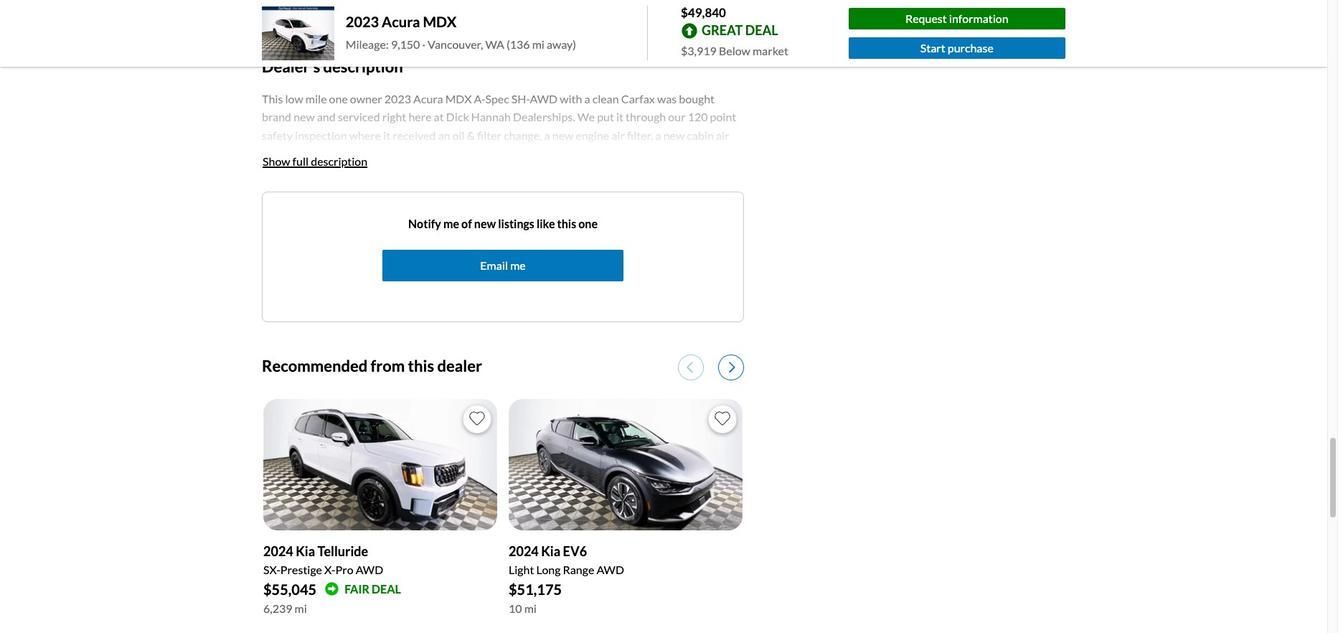 Task type: describe. For each thing, give the bounding box(es) containing it.
mileage:
[[346, 38, 389, 51]]

brand
[[262, 110, 291, 124]]

information
[[317, 220, 377, 234]]

an
[[438, 128, 450, 142]]

scroll right image
[[729, 361, 736, 373]]

filter
[[477, 128, 502, 142]]

1 air from the left
[[612, 128, 625, 142]]

email me
[[480, 258, 526, 272]]

oregon
[[542, 147, 580, 160]]

dealer
[[437, 356, 482, 375]]

hannah's
[[262, 165, 309, 179]]

where
[[349, 128, 381, 142]]

right
[[382, 110, 407, 124]]

dealerships.
[[513, 110, 575, 124]]

this
[[262, 92, 283, 105]]

great
[[702, 22, 743, 38]]

120
[[688, 110, 708, 124]]

point
[[710, 110, 737, 124]]

complete
[[408, 147, 455, 160]]

no
[[494, 147, 509, 160]]

great deal
[[702, 22, 779, 38]]

awd inside this low mile one owner 2023 acura mdx a-spec sh-awd with a clean carfax was bought brand new and serviced right here at dick hannah dealerships. we put it through our 120 point safety inspection where it received an oil & filter change, a new engine air filter, a new cabin air filter, new wiper blades and a complete detail.*  no tax to oregon buyers.*  feel at ease with dick hannah's peace of mind program which includes a 5 day exchange, 12 month 12,000 mile wear guarantee and a 3 month/3,000 mile powertrain warranty. speak to a dick hannah representative for more details.*  http://www.realdeal.com/ additional information
[[530, 92, 558, 105]]

2024 for $51,175
[[509, 543, 539, 559]]

recommended from this dealer
[[262, 356, 482, 375]]

mi for $51,175
[[524, 602, 537, 615]]

10
[[509, 602, 522, 615]]

which
[[430, 165, 460, 179]]

0 vertical spatial and
[[317, 110, 336, 124]]

clean
[[593, 92, 619, 105]]

a left 3
[[339, 183, 344, 197]]

fair
[[345, 582, 370, 596]]

$3,919
[[681, 43, 717, 57]]

2 horizontal spatial dick
[[710, 147, 733, 160]]

scroll left image
[[687, 361, 693, 373]]

a down through
[[656, 128, 662, 142]]

a down dealerships.
[[544, 128, 550, 142]]

2023 inside this low mile one owner 2023 acura mdx a-spec sh-awd with a clean carfax was bought brand new and serviced right here at dick hannah dealerships. we put it through our 120 point safety inspection where it received an oil & filter change, a new engine air filter, a new cabin air filter, new wiper blades and a complete detail.*  no tax to oregon buyers.*  feel at ease with dick hannah's peace of mind program which includes a 5 day exchange, 12 month 12,000 mile wear guarantee and a 3 month/3,000 mile powertrain warranty. speak to a dick hannah representative for more details.*  http://www.realdeal.com/ additional information
[[385, 92, 411, 105]]

warranty.
[[509, 183, 559, 197]]

through
[[626, 110, 666, 124]]

0 horizontal spatial with
[[560, 92, 582, 105]]

description inside show full description "button"
[[311, 154, 368, 168]]

2024 for awd
[[263, 543, 293, 559]]

put
[[597, 110, 614, 124]]

from
[[371, 356, 405, 375]]

3
[[347, 183, 353, 197]]

guarantee
[[262, 183, 316, 197]]

notify me of new listings like this one
[[408, 217, 598, 230]]

peace
[[311, 165, 341, 179]]

like
[[537, 217, 555, 230]]

includes
[[462, 165, 504, 179]]

12,000
[[649, 165, 685, 179]]

request information
[[906, 11, 1009, 25]]

fair deal image
[[325, 582, 339, 596]]

wiper
[[314, 147, 342, 160]]

buyers.*
[[583, 147, 623, 160]]

more
[[358, 202, 386, 215]]

1 horizontal spatial it
[[617, 110, 624, 124]]

5
[[514, 165, 520, 179]]

serviced
[[338, 110, 380, 124]]

additional
[[262, 220, 314, 234]]

spec
[[486, 92, 509, 105]]

change,
[[504, 128, 542, 142]]

owner
[[350, 92, 382, 105]]

representative
[[262, 202, 339, 215]]

1 vertical spatial filter,
[[262, 147, 288, 160]]

deal
[[746, 22, 779, 38]]

2024 kia ev6 image
[[509, 399, 743, 530]]

1 horizontal spatial dick
[[614, 183, 637, 197]]

deal
[[372, 582, 401, 596]]

6,239
[[263, 602, 293, 615]]

acura inside this low mile one owner 2023 acura mdx a-spec sh-awd with a clean carfax was bought brand new and serviced right here at dick hannah dealerships. we put it through our 120 point safety inspection where it received an oil & filter change, a new engine air filter, a new cabin air filter, new wiper blades and a complete detail.*  no tax to oregon buyers.*  feel at ease with dick hannah's peace of mind program which includes a 5 day exchange, 12 month 12,000 mile wear guarantee and a 3 month/3,000 mile powertrain warranty. speak to a dick hannah representative for more details.*  http://www.realdeal.com/ additional information
[[413, 92, 443, 105]]

awd inside 2024 kia telluride sx-prestige x-pro awd
[[356, 563, 383, 576]]

detail.*
[[457, 147, 492, 160]]

show all reviews button
[[262, 0, 346, 23]]

wa
[[486, 38, 505, 51]]

market
[[753, 43, 789, 57]]

dealer's description
[[262, 57, 403, 76]]

vancouver,
[[428, 38, 483, 51]]

tax
[[511, 147, 527, 160]]

sx-
[[263, 563, 281, 576]]

prestige
[[281, 563, 322, 576]]

telluride
[[318, 543, 368, 559]]

1 horizontal spatial at
[[648, 147, 658, 160]]

inspection
[[295, 128, 347, 142]]

0 vertical spatial this
[[557, 217, 577, 230]]

1 vertical spatial and
[[379, 147, 398, 160]]

oil
[[453, 128, 465, 142]]

a-
[[474, 92, 486, 105]]

2023 inside 2023 acura mdx mileage: 9,150 · vancouver, wa (136 mi away)
[[346, 13, 379, 30]]

details.*
[[388, 202, 429, 215]]

1 vertical spatial with
[[685, 147, 708, 160]]

month
[[613, 165, 647, 179]]

request information button
[[849, 8, 1066, 29]]

dealer's
[[262, 57, 320, 76]]

$49,840
[[681, 5, 726, 20]]

http://www.realdeal.com/
[[432, 202, 561, 215]]

1 horizontal spatial hannah
[[639, 183, 679, 197]]

mi down the $55,045
[[295, 602, 307, 615]]

powertrain
[[450, 183, 506, 197]]

pro
[[336, 563, 354, 576]]

notify
[[408, 217, 441, 230]]

9,150
[[391, 38, 420, 51]]

2023 acura mdx mileage: 9,150 · vancouver, wa (136 mi away)
[[346, 13, 576, 51]]



Task type: vqa. For each thing, say whether or not it's contained in the screenshot.
To-
no



Task type: locate. For each thing, give the bounding box(es) containing it.
2024
[[263, 543, 293, 559], [509, 543, 539, 559]]

mdx inside 2023 acura mdx mileage: 9,150 · vancouver, wa (136 mi away)
[[423, 13, 457, 30]]

received
[[393, 128, 436, 142]]

1 vertical spatial acura
[[413, 92, 443, 105]]

awd up dealerships.
[[530, 92, 558, 105]]

0 horizontal spatial it
[[383, 128, 391, 142]]

me right email
[[510, 258, 526, 272]]

0 vertical spatial description
[[323, 57, 403, 76]]

2 air from the left
[[716, 128, 730, 142]]

1 horizontal spatial mile
[[687, 165, 710, 179]]

1 horizontal spatial one
[[579, 217, 598, 230]]

kia inside 2024 kia ev6 light long range awd $51,175 10 mi
[[541, 543, 561, 559]]

air down point
[[716, 128, 730, 142]]

at right here
[[434, 110, 444, 124]]

mind
[[356, 165, 382, 179]]

mi inside 2023 acura mdx mileage: 9,150 · vancouver, wa (136 mi away)
[[532, 38, 545, 51]]

one inside this low mile one owner 2023 acura mdx a-spec sh-awd with a clean carfax was bought brand new and serviced right here at dick hannah dealerships. we put it through our 120 point safety inspection where it received an oil & filter change, a new engine air filter, a new cabin air filter, new wiper blades and a complete detail.*  no tax to oregon buyers.*  feel at ease with dick hannah's peace of mind program which includes a 5 day exchange, 12 month 12,000 mile wear guarantee and a 3 month/3,000 mile powertrain warranty. speak to a dick hannah representative for more details.*  http://www.realdeal.com/ additional information
[[329, 92, 348, 105]]

me
[[444, 217, 459, 230], [510, 258, 526, 272]]

new down http://www.realdeal.com/
[[474, 217, 496, 230]]

show for show all reviews
[[263, 0, 290, 14]]

1 horizontal spatial of
[[462, 217, 472, 230]]

·
[[422, 38, 426, 51]]

2024 up sx-
[[263, 543, 293, 559]]

awd
[[530, 92, 558, 105], [356, 563, 383, 576], [597, 563, 624, 576]]

we
[[578, 110, 595, 124]]

1 horizontal spatial to
[[593, 183, 604, 197]]

x-
[[325, 563, 336, 576]]

awd up fair deal at the bottom left of page
[[356, 563, 383, 576]]

kia inside 2024 kia telluride sx-prestige x-pro awd
[[296, 543, 315, 559]]

2023 up mileage:
[[346, 13, 379, 30]]

of down http://www.realdeal.com/
[[462, 217, 472, 230]]

it down right
[[383, 128, 391, 142]]

acura up here
[[413, 92, 443, 105]]

hannah up filter
[[471, 110, 511, 124]]

air down put in the left of the page
[[612, 128, 625, 142]]

listings
[[498, 217, 535, 230]]

carfax
[[621, 92, 655, 105]]

$55,045
[[263, 581, 317, 598]]

it right put in the left of the page
[[617, 110, 624, 124]]

at
[[434, 110, 444, 124], [648, 147, 658, 160]]

dick up the "oil"
[[446, 110, 469, 124]]

2024 inside 2024 kia telluride sx-prestige x-pro awd
[[263, 543, 293, 559]]

ease
[[660, 147, 683, 160]]

0 horizontal spatial of
[[343, 165, 353, 179]]

of inside this low mile one owner 2023 acura mdx a-spec sh-awd with a clean carfax was bought brand new and serviced right here at dick hannah dealerships. we put it through our 120 point safety inspection where it received an oil & filter change, a new engine air filter, a new cabin air filter, new wiper blades and a complete detail.*  no tax to oregon buyers.*  feel at ease with dick hannah's peace of mind program which includes a 5 day exchange, 12 month 12,000 mile wear guarantee and a 3 month/3,000 mile powertrain warranty. speak to a dick hannah representative for more details.*  http://www.realdeal.com/ additional information
[[343, 165, 353, 179]]

1 horizontal spatial this
[[557, 217, 577, 230]]

at right feel
[[648, 147, 658, 160]]

mi inside 2024 kia ev6 light long range awd $51,175 10 mi
[[524, 602, 537, 615]]

0 horizontal spatial dick
[[446, 110, 469, 124]]

request
[[906, 11, 947, 25]]

2024 kia ev6 light long range awd $51,175 10 mi
[[509, 543, 624, 615]]

6,239 mi
[[263, 602, 307, 615]]

1 horizontal spatial filter,
[[627, 128, 654, 142]]

below
[[719, 43, 751, 57]]

new down low
[[294, 110, 315, 124]]

2 vertical spatial and
[[318, 183, 336, 197]]

mdx up vancouver,
[[423, 13, 457, 30]]

0 horizontal spatial one
[[329, 92, 348, 105]]

0 horizontal spatial to
[[529, 147, 540, 160]]

recommended
[[262, 356, 368, 375]]

new up hannah's
[[290, 147, 312, 160]]

1 kia from the left
[[296, 543, 315, 559]]

full
[[293, 154, 309, 168]]

0 horizontal spatial kia
[[296, 543, 315, 559]]

0 vertical spatial mile
[[687, 165, 710, 179]]

1 2024 from the left
[[263, 543, 293, 559]]

of up 3
[[343, 165, 353, 179]]

acura up 9,150
[[382, 13, 420, 30]]

exchange,
[[545, 165, 595, 179]]

0 vertical spatial acura
[[382, 13, 420, 30]]

1 vertical spatial hannah
[[639, 183, 679, 197]]

reviews
[[307, 0, 346, 14]]

1 vertical spatial this
[[408, 356, 434, 375]]

1 vertical spatial mdx
[[445, 92, 472, 105]]

with
[[560, 92, 582, 105], [685, 147, 708, 160]]

month/3,000
[[356, 183, 423, 197]]

engine
[[576, 128, 610, 142]]

range
[[563, 563, 595, 576]]

1 vertical spatial mile
[[425, 183, 448, 197]]

0 horizontal spatial air
[[612, 128, 625, 142]]

away)
[[547, 38, 576, 51]]

to right tax
[[529, 147, 540, 160]]

2024 inside 2024 kia ev6 light long range awd $51,175 10 mi
[[509, 543, 539, 559]]

2023 up right
[[385, 92, 411, 105]]

start purchase button
[[849, 37, 1066, 59]]

me for email
[[510, 258, 526, 272]]

show left full
[[263, 154, 290, 168]]

1 vertical spatial at
[[648, 147, 658, 160]]

0 vertical spatial show
[[263, 0, 290, 14]]

me right notify
[[444, 217, 459, 230]]

0 vertical spatial one
[[329, 92, 348, 105]]

0 vertical spatial to
[[529, 147, 540, 160]]

0 vertical spatial hannah
[[471, 110, 511, 124]]

here
[[409, 110, 432, 124]]

&
[[467, 128, 475, 142]]

it
[[617, 110, 624, 124], [383, 128, 391, 142]]

program
[[384, 165, 428, 179]]

0 vertical spatial it
[[617, 110, 624, 124]]

for
[[341, 202, 356, 215]]

0 vertical spatial at
[[434, 110, 444, 124]]

show inside button
[[263, 0, 290, 14]]

one down speak
[[579, 217, 598, 230]]

mi right (136
[[532, 38, 545, 51]]

mile down which
[[425, 183, 448, 197]]

1 horizontal spatial 2024
[[509, 543, 539, 559]]

kia
[[296, 543, 315, 559], [541, 543, 561, 559]]

bought
[[679, 92, 715, 105]]

0 horizontal spatial hannah
[[471, 110, 511, 124]]

mi for wa
[[532, 38, 545, 51]]

1 horizontal spatial air
[[716, 128, 730, 142]]

all
[[293, 0, 304, 14]]

acura
[[382, 13, 420, 30], [413, 92, 443, 105]]

kia up long
[[541, 543, 561, 559]]

me inside button
[[510, 258, 526, 272]]

2 vertical spatial dick
[[614, 183, 637, 197]]

mdx
[[423, 13, 457, 30], [445, 92, 472, 105]]

0 vertical spatial with
[[560, 92, 582, 105]]

2 show from the top
[[263, 154, 290, 168]]

1 show from the top
[[263, 0, 290, 14]]

2023 acura mdx image
[[262, 6, 334, 60]]

filter, down safety at the left
[[262, 147, 288, 160]]

kia for $51,175
[[541, 543, 561, 559]]

mile left wear
[[687, 165, 710, 179]]

$3,919 below market
[[681, 43, 789, 57]]

1 horizontal spatial with
[[685, 147, 708, 160]]

0 vertical spatial me
[[444, 217, 459, 230]]

kia up prestige
[[296, 543, 315, 559]]

mi
[[532, 38, 545, 51], [295, 602, 307, 615], [524, 602, 537, 615]]

to down the 12
[[593, 183, 604, 197]]

purchase
[[948, 41, 994, 54]]

0 horizontal spatial mile
[[425, 183, 448, 197]]

1 vertical spatial one
[[579, 217, 598, 230]]

me for notify
[[444, 217, 459, 230]]

day
[[523, 165, 543, 179]]

with down cabin
[[685, 147, 708, 160]]

email
[[480, 258, 508, 272]]

0 horizontal spatial awd
[[356, 563, 383, 576]]

hannah down the 12,000
[[639, 183, 679, 197]]

0 vertical spatial dick
[[446, 110, 469, 124]]

with up "we"
[[560, 92, 582, 105]]

1 vertical spatial dick
[[710, 147, 733, 160]]

and down peace on the top left of the page
[[318, 183, 336, 197]]

0 horizontal spatial 2024
[[263, 543, 293, 559]]

a up program
[[400, 147, 406, 160]]

light
[[509, 563, 534, 576]]

one
[[329, 92, 348, 105], [579, 217, 598, 230]]

dick down month
[[614, 183, 637, 197]]

to
[[529, 147, 540, 160], [593, 183, 604, 197]]

filter, up feel
[[627, 128, 654, 142]]

1 horizontal spatial 2023
[[385, 92, 411, 105]]

start
[[921, 41, 946, 54]]

1 vertical spatial it
[[383, 128, 391, 142]]

acura inside 2023 acura mdx mileage: 9,150 · vancouver, wa (136 mi away)
[[382, 13, 420, 30]]

(136
[[507, 38, 530, 51]]

of
[[343, 165, 353, 179], [462, 217, 472, 230]]

1 horizontal spatial awd
[[530, 92, 558, 105]]

cabin
[[687, 128, 714, 142]]

0 vertical spatial of
[[343, 165, 353, 179]]

and up program
[[379, 147, 398, 160]]

safety
[[262, 128, 293, 142]]

feel
[[625, 147, 646, 160]]

2024 kia telluride sx-prestige x-pro awd
[[263, 543, 383, 576]]

mdx left a-
[[445, 92, 472, 105]]

wear
[[712, 165, 740, 179]]

this right from
[[408, 356, 434, 375]]

new up ease
[[664, 128, 685, 142]]

awd inside 2024 kia ev6 light long range awd $51,175 10 mi
[[597, 563, 624, 576]]

awd right range
[[597, 563, 624, 576]]

a left clean
[[585, 92, 590, 105]]

and up inspection on the top left of page
[[317, 110, 336, 124]]

email me button
[[383, 250, 624, 281]]

dick up wear
[[710, 147, 733, 160]]

this low mile one owner 2023 acura mdx a-spec sh-awd with a clean carfax was bought brand new and serviced right here at dick hannah dealerships. we put it through our 120 point safety inspection where it received an oil & filter change, a new engine air filter, a new cabin air filter, new wiper blades and a complete detail.*  no tax to oregon buyers.*  feel at ease with dick hannah's peace of mind program which includes a 5 day exchange, 12 month 12,000 mile wear guarantee and a 3 month/3,000 mile powertrain warranty. speak to a dick hannah representative for more details.*  http://www.realdeal.com/ additional information
[[262, 92, 740, 234]]

fair deal
[[345, 582, 401, 596]]

0 horizontal spatial 2023
[[346, 13, 379, 30]]

long
[[537, 563, 561, 576]]

one right mile
[[329, 92, 348, 105]]

a left 5
[[506, 165, 512, 179]]

was
[[657, 92, 677, 105]]

2 kia from the left
[[541, 543, 561, 559]]

show left all
[[263, 0, 290, 14]]

1 vertical spatial description
[[311, 154, 368, 168]]

mdx inside this low mile one owner 2023 acura mdx a-spec sh-awd with a clean carfax was bought brand new and serviced right here at dick hannah dealerships. we put it through our 120 point safety inspection where it received an oil & filter change, a new engine air filter, a new cabin air filter, new wiper blades and a complete detail.*  no tax to oregon buyers.*  feel at ease with dick hannah's peace of mind program which includes a 5 day exchange, 12 month 12,000 mile wear guarantee and a 3 month/3,000 mile powertrain warranty. speak to a dick hannah representative for more details.*  http://www.realdeal.com/ additional information
[[445, 92, 472, 105]]

low
[[285, 92, 303, 105]]

2 2024 from the left
[[509, 543, 539, 559]]

our
[[669, 110, 686, 124]]

show for show full description
[[263, 154, 290, 168]]

mile
[[687, 165, 710, 179], [425, 183, 448, 197]]

blades
[[345, 147, 377, 160]]

show full description
[[263, 154, 368, 168]]

new up oregon
[[553, 128, 574, 142]]

0 horizontal spatial filter,
[[262, 147, 288, 160]]

0 vertical spatial mdx
[[423, 13, 457, 30]]

show inside "button"
[[263, 154, 290, 168]]

sh-
[[512, 92, 530, 105]]

1 vertical spatial me
[[510, 258, 526, 272]]

a down the 12
[[606, 183, 612, 197]]

1 vertical spatial show
[[263, 154, 290, 168]]

a
[[585, 92, 590, 105], [544, 128, 550, 142], [656, 128, 662, 142], [400, 147, 406, 160], [506, 165, 512, 179], [339, 183, 344, 197], [606, 183, 612, 197]]

mi right 10
[[524, 602, 537, 615]]

1 vertical spatial 2023
[[385, 92, 411, 105]]

0 vertical spatial 2023
[[346, 13, 379, 30]]

kia for awd
[[296, 543, 315, 559]]

1 vertical spatial to
[[593, 183, 604, 197]]

1 horizontal spatial me
[[510, 258, 526, 272]]

new
[[294, 110, 315, 124], [553, 128, 574, 142], [664, 128, 685, 142], [290, 147, 312, 160], [474, 217, 496, 230]]

2023
[[346, 13, 379, 30], [385, 92, 411, 105]]

1 horizontal spatial kia
[[541, 543, 561, 559]]

this right like
[[557, 217, 577, 230]]

2024 up the light
[[509, 543, 539, 559]]

0 horizontal spatial this
[[408, 356, 434, 375]]

0 vertical spatial filter,
[[627, 128, 654, 142]]

1 vertical spatial of
[[462, 217, 472, 230]]

2 horizontal spatial awd
[[597, 563, 624, 576]]

2024 kia telluride image
[[263, 399, 497, 530]]

0 horizontal spatial me
[[444, 217, 459, 230]]

0 horizontal spatial at
[[434, 110, 444, 124]]



